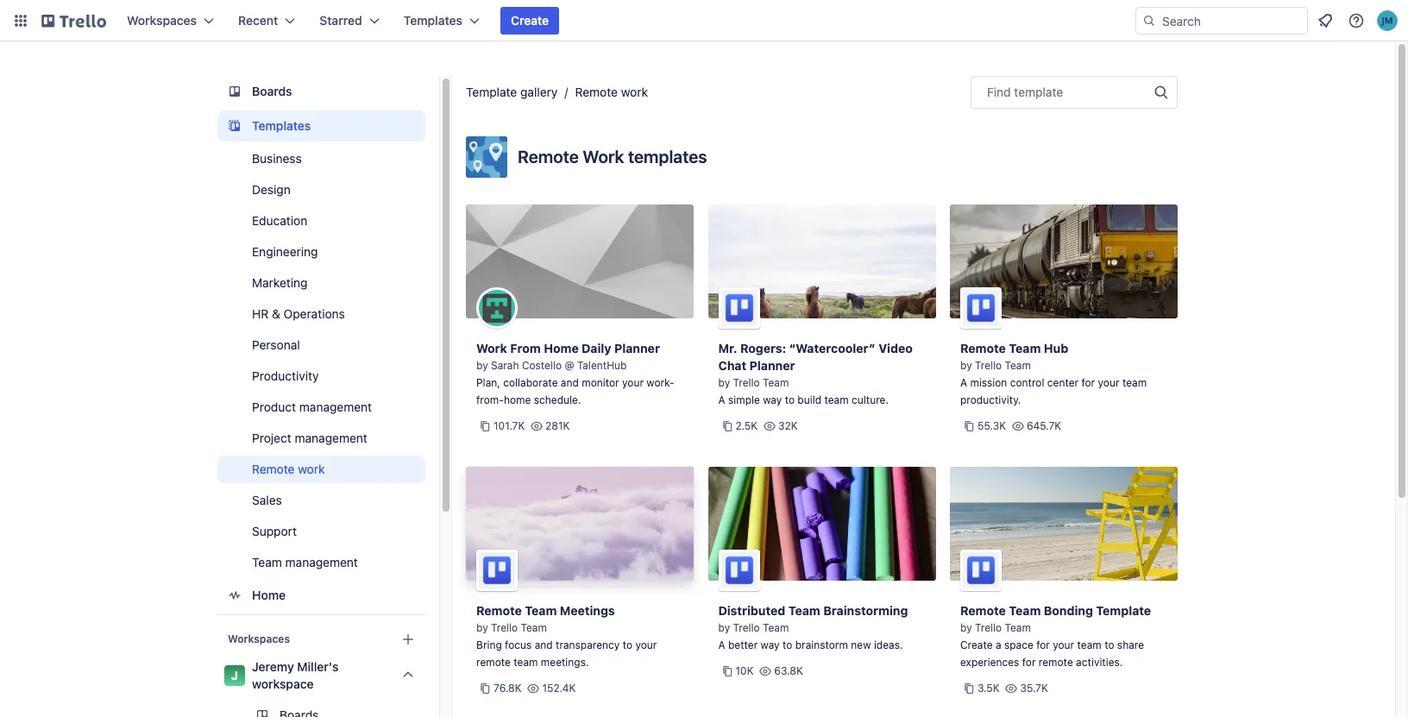Task type: vqa. For each thing, say whether or not it's contained in the screenshot.
Template gallery
yes



Task type: locate. For each thing, give the bounding box(es) containing it.
remote for templates
[[518, 147, 579, 167]]

trello inside mr. rogers: "watercooler" video chat planner by trello team a simple way to build team culture.
[[733, 376, 760, 389]]

trello up focus
[[491, 621, 518, 634]]

a for distributed team brainstorming
[[719, 639, 726, 652]]

1 horizontal spatial remote
[[1039, 656, 1074, 669]]

center
[[1048, 376, 1079, 389]]

a left simple
[[719, 394, 726, 407]]

remote inside remote team meetings by trello team bring focus and transparency to your remote team meetings.
[[476, 656, 511, 669]]

your inside remote team meetings by trello team bring focus and transparency to your remote team meetings.
[[636, 639, 657, 652]]

home
[[544, 341, 579, 356], [252, 588, 286, 603]]

recent
[[238, 13, 278, 28]]

0 vertical spatial workspaces
[[127, 13, 197, 28]]

work up remote work templates
[[621, 85, 648, 99]]

hub
[[1044, 341, 1069, 356]]

remote down bring
[[476, 656, 511, 669]]

templates
[[404, 13, 463, 28], [252, 118, 311, 133]]

your right center
[[1098, 376, 1120, 389]]

brainstorming
[[824, 603, 908, 618]]

planner up talenthub
[[615, 341, 660, 356]]

remote inside remote team hub by trello team a mission control center for your team productivity.
[[961, 341, 1006, 356]]

and down @
[[561, 376, 579, 389]]

management inside product management link
[[299, 400, 372, 414]]

management for project management
[[295, 431, 368, 445]]

management
[[299, 400, 372, 414], [295, 431, 368, 445], [285, 555, 358, 570]]

trello team image up distributed
[[719, 550, 760, 591]]

0 vertical spatial work
[[621, 85, 648, 99]]

management inside team management link
[[285, 555, 358, 570]]

remote work link down project management link
[[218, 456, 426, 483]]

template
[[466, 85, 517, 99], [1097, 603, 1152, 618]]

personal link
[[218, 331, 426, 359]]

to inside remote team meetings by trello team bring focus and transparency to your remote team meetings.
[[623, 639, 633, 652]]

management down productivity link
[[299, 400, 372, 414]]

0 vertical spatial work
[[583, 147, 624, 167]]

0 horizontal spatial work
[[476, 341, 507, 356]]

0 vertical spatial way
[[763, 394, 782, 407]]

distributed team brainstorming by trello team a better way to brainstorm new ideas.
[[719, 603, 908, 652]]

1 vertical spatial management
[[295, 431, 368, 445]]

0 horizontal spatial trello team image
[[476, 550, 518, 591]]

remote up 35.7k
[[1039, 656, 1074, 669]]

trello team image up bring
[[476, 550, 518, 591]]

remote work
[[575, 85, 648, 99], [252, 462, 325, 476]]

chat
[[719, 358, 747, 373]]

templates up business at the left of the page
[[252, 118, 311, 133]]

remote inside remote team bonding template by trello team create a space for your team to share experiences for remote activities.
[[961, 603, 1006, 618]]

trello inside distributed team brainstorming by trello team a better way to brainstorm new ideas.
[[733, 621, 760, 634]]

0 horizontal spatial for
[[1023, 656, 1036, 669]]

hr & operations link
[[218, 300, 426, 328]]

by up bring
[[476, 621, 488, 634]]

by up plan,
[[476, 359, 488, 372]]

miller's
[[297, 659, 339, 674]]

0 vertical spatial remote work link
[[575, 85, 648, 99]]

distributed
[[719, 603, 786, 618]]

by inside distributed team brainstorming by trello team a better way to brainstorm new ideas.
[[719, 621, 730, 634]]

productivity
[[252, 369, 319, 383]]

work up the sarah
[[476, 341, 507, 356]]

0 horizontal spatial workspaces
[[127, 13, 197, 28]]

for right center
[[1082, 376, 1096, 389]]

plan,
[[476, 376, 501, 389]]

a inside remote team hub by trello team a mission control center for your team productivity.
[[961, 376, 968, 389]]

0 vertical spatial template
[[466, 85, 517, 99]]

education
[[252, 213, 308, 228]]

1 vertical spatial planner
[[750, 358, 795, 373]]

boards link
[[218, 76, 426, 107]]

a
[[996, 639, 1002, 652]]

trello team image up mr.
[[719, 287, 760, 329]]

1 vertical spatial template
[[1097, 603, 1152, 618]]

1 vertical spatial work
[[476, 341, 507, 356]]

1 vertical spatial work
[[298, 462, 325, 476]]

remote inside remote work link
[[252, 462, 295, 476]]

1 remote from the left
[[476, 656, 511, 669]]

meetings.
[[541, 656, 589, 669]]

trello up simple
[[733, 376, 760, 389]]

focus
[[505, 639, 532, 652]]

workspaces
[[127, 13, 197, 28], [228, 633, 290, 646]]

1 vertical spatial workspaces
[[228, 633, 290, 646]]

home up @
[[544, 341, 579, 356]]

remote work up remote work templates
[[575, 85, 648, 99]]

2 vertical spatial a
[[719, 639, 726, 652]]

your right transparency
[[636, 639, 657, 652]]

culture.
[[852, 394, 889, 407]]

find template
[[987, 85, 1064, 99]]

experiences
[[961, 656, 1020, 669]]

1 horizontal spatial trello team image
[[961, 550, 1002, 591]]

a left the better
[[719, 639, 726, 652]]

hr & operations
[[252, 306, 345, 321]]

2.5k
[[736, 420, 758, 432]]

0 vertical spatial create
[[511, 13, 549, 28]]

a left mission
[[961, 376, 968, 389]]

35.7k
[[1021, 682, 1049, 695]]

0 horizontal spatial remote work link
[[218, 456, 426, 483]]

0 horizontal spatial and
[[535, 639, 553, 652]]

2 remote from the left
[[1039, 656, 1074, 669]]

management for team management
[[285, 555, 358, 570]]

remote for hub
[[961, 341, 1006, 356]]

0 horizontal spatial planner
[[615, 341, 660, 356]]

1 horizontal spatial template
[[1097, 603, 1152, 618]]

1 vertical spatial for
[[1037, 639, 1050, 652]]

remote up bring
[[476, 603, 522, 618]]

2 trello team image from the left
[[961, 550, 1002, 591]]

your down "bonding"
[[1053, 639, 1075, 652]]

remote work link up remote work templates
[[575, 85, 648, 99]]

mission
[[971, 376, 1008, 389]]

remote
[[476, 656, 511, 669], [1039, 656, 1074, 669]]

to up activities.
[[1105, 639, 1115, 652]]

a inside mr. rogers: "watercooler" video chat planner by trello team a simple way to build team culture.
[[719, 394, 726, 407]]

create inside button
[[511, 13, 549, 28]]

work
[[621, 85, 648, 99], [298, 462, 325, 476]]

a inside distributed team brainstorming by trello team a better way to brainstorm new ideas.
[[719, 639, 726, 652]]

your left work-
[[622, 376, 644, 389]]

your
[[622, 376, 644, 389], [1098, 376, 1120, 389], [636, 639, 657, 652], [1053, 639, 1075, 652]]

trello up the better
[[733, 621, 760, 634]]

0 horizontal spatial remote work
[[252, 462, 325, 476]]

templates
[[628, 147, 707, 167]]

sales
[[252, 493, 282, 508]]

project
[[252, 431, 292, 445]]

work left templates
[[583, 147, 624, 167]]

trello team image up mission
[[961, 287, 1002, 329]]

0 horizontal spatial create
[[511, 13, 549, 28]]

by
[[476, 359, 488, 372], [961, 359, 973, 372], [719, 376, 730, 389], [476, 621, 488, 634], [719, 621, 730, 634], [961, 621, 973, 634]]

way right simple
[[763, 394, 782, 407]]

and right focus
[[535, 639, 553, 652]]

team inside remote team bonding template by trello team create a space for your team to share experiences for remote activities.
[[1078, 639, 1102, 652]]

for down space
[[1023, 656, 1036, 669]]

to inside distributed team brainstorming by trello team a better way to brainstorm new ideas.
[[783, 639, 793, 652]]

template left gallery
[[466, 85, 517, 99]]

1 vertical spatial home
[[252, 588, 286, 603]]

and inside remote team meetings by trello team bring focus and transparency to your remote team meetings.
[[535, 639, 553, 652]]

templates right starred dropdown button
[[404, 13, 463, 28]]

0 horizontal spatial templates
[[252, 118, 311, 133]]

for for hub
[[1082, 376, 1096, 389]]

0 horizontal spatial work
[[298, 462, 325, 476]]

team inside mr. rogers: "watercooler" video chat planner by trello team a simple way to build team culture.
[[825, 394, 849, 407]]

education link
[[218, 207, 426, 235]]

trello inside remote team meetings by trello team bring focus and transparency to your remote team meetings.
[[491, 621, 518, 634]]

trello team image
[[719, 287, 760, 329], [961, 287, 1002, 329], [719, 550, 760, 591]]

for right space
[[1037, 639, 1050, 652]]

your inside remote team hub by trello team a mission control center for your team productivity.
[[1098, 376, 1120, 389]]

trello up mission
[[975, 359, 1002, 372]]

your inside remote team bonding template by trello team create a space for your team to share experiences for remote activities.
[[1053, 639, 1075, 652]]

way right the better
[[761, 639, 780, 652]]

1 vertical spatial a
[[719, 394, 726, 407]]

work down project management
[[298, 462, 325, 476]]

trello team image up a
[[961, 550, 1002, 591]]

your for remote team hub
[[1098, 376, 1120, 389]]

0 vertical spatial remote work
[[575, 85, 648, 99]]

0 vertical spatial home
[[544, 341, 579, 356]]

team right build
[[825, 394, 849, 407]]

remote up mission
[[961, 341, 1006, 356]]

create up gallery
[[511, 13, 549, 28]]

for inside remote team hub by trello team a mission control center for your team productivity.
[[1082, 376, 1096, 389]]

sarah costello @ talenthub image
[[476, 287, 518, 329]]

0 vertical spatial and
[[561, 376, 579, 389]]

by up the experiences
[[961, 621, 973, 634]]

1 vertical spatial way
[[761, 639, 780, 652]]

1 horizontal spatial and
[[561, 376, 579, 389]]

by inside remote team meetings by trello team bring focus and transparency to your remote team meetings.
[[476, 621, 488, 634]]

1 horizontal spatial work
[[583, 147, 624, 167]]

template gallery link
[[466, 85, 558, 99]]

mr. rogers: "watercooler" video chat planner by trello team a simple way to build team culture.
[[719, 341, 913, 407]]

management inside project management link
[[295, 431, 368, 445]]

business
[[252, 151, 302, 166]]

planner down rogers: at the right of the page
[[750, 358, 795, 373]]

to left build
[[785, 394, 795, 407]]

search image
[[1143, 14, 1157, 28]]

by down chat
[[719, 376, 730, 389]]

0 vertical spatial templates
[[404, 13, 463, 28]]

0 horizontal spatial template
[[466, 85, 517, 99]]

trello inside remote team hub by trello team a mission control center for your team productivity.
[[975, 359, 1002, 372]]

remote right gallery
[[575, 85, 618, 99]]

home right 'home' icon
[[252, 588, 286, 603]]

work from home daily planner by sarah costello @ talenthub plan, collaborate and monitor your work- from-home schedule.
[[476, 341, 675, 407]]

by up mission
[[961, 359, 973, 372]]

open information menu image
[[1348, 12, 1366, 29]]

remote for bonding
[[961, 603, 1006, 618]]

create
[[511, 13, 549, 28], [961, 639, 993, 652]]

business link
[[218, 145, 426, 173]]

0 horizontal spatial remote
[[476, 656, 511, 669]]

team
[[1009, 341, 1041, 356], [1005, 359, 1031, 372], [763, 376, 789, 389], [252, 555, 282, 570], [525, 603, 557, 618], [789, 603, 821, 618], [1009, 603, 1041, 618], [521, 621, 547, 634], [763, 621, 789, 634], [1005, 621, 1031, 634]]

operations
[[284, 306, 345, 321]]

0 vertical spatial a
[[961, 376, 968, 389]]

team down focus
[[514, 656, 538, 669]]

1 horizontal spatial remote work link
[[575, 85, 648, 99]]

your for remote team bonding template
[[1053, 639, 1075, 652]]

team
[[1123, 376, 1147, 389], [825, 394, 849, 407], [1078, 639, 1102, 652], [514, 656, 538, 669]]

from-
[[476, 394, 504, 407]]

remote for meetings
[[476, 603, 522, 618]]

1 vertical spatial remote work link
[[218, 456, 426, 483]]

0 vertical spatial management
[[299, 400, 372, 414]]

2 vertical spatial management
[[285, 555, 358, 570]]

1 horizontal spatial create
[[961, 639, 993, 652]]

trello team image
[[476, 550, 518, 591], [961, 550, 1002, 591]]

hr
[[252, 306, 269, 321]]

a
[[961, 376, 968, 389], [719, 394, 726, 407], [719, 639, 726, 652]]

remote
[[575, 85, 618, 99], [518, 147, 579, 167], [961, 341, 1006, 356], [252, 462, 295, 476], [476, 603, 522, 618], [961, 603, 1006, 618]]

remote right remote work icon
[[518, 147, 579, 167]]

planner
[[615, 341, 660, 356], [750, 358, 795, 373]]

trello for distributed team brainstorming
[[733, 621, 760, 634]]

to up 63.8k
[[783, 639, 793, 652]]

0 vertical spatial for
[[1082, 376, 1096, 389]]

1 vertical spatial and
[[535, 639, 553, 652]]

remote team bonding template by trello team create a space for your team to share experiences for remote activities.
[[961, 603, 1152, 669]]

talenthub
[[577, 359, 627, 372]]

templates link
[[218, 110, 426, 142]]

management down 'support' link
[[285, 555, 358, 570]]

your inside the "work from home daily planner by sarah costello @ talenthub plan, collaborate and monitor your work- from-home schedule."
[[622, 376, 644, 389]]

remote work link
[[575, 85, 648, 99], [218, 456, 426, 483]]

template inside remote team bonding template by trello team create a space for your team to share experiences for remote activities.
[[1097, 603, 1152, 618]]

by inside mr. rogers: "watercooler" video chat planner by trello team a simple way to build team culture.
[[719, 376, 730, 389]]

management down product management link
[[295, 431, 368, 445]]

0 horizontal spatial home
[[252, 588, 286, 603]]

0 vertical spatial planner
[[615, 341, 660, 356]]

schedule.
[[534, 394, 581, 407]]

bonding
[[1044, 603, 1094, 618]]

to right transparency
[[623, 639, 633, 652]]

55.3k
[[978, 420, 1007, 432]]

2 horizontal spatial for
[[1082, 376, 1096, 389]]

trello up a
[[975, 621, 1002, 634]]

collaborate
[[503, 376, 558, 389]]

for
[[1082, 376, 1096, 389], [1037, 639, 1050, 652], [1023, 656, 1036, 669]]

remote work down project
[[252, 462, 325, 476]]

1 horizontal spatial templates
[[404, 13, 463, 28]]

1 vertical spatial create
[[961, 639, 993, 652]]

1 horizontal spatial for
[[1037, 639, 1050, 652]]

by up the better
[[719, 621, 730, 634]]

work-
[[647, 376, 675, 389]]

team right center
[[1123, 376, 1147, 389]]

trello team image for mr.
[[719, 287, 760, 329]]

costello
[[522, 359, 562, 372]]

control
[[1011, 376, 1045, 389]]

monitor
[[582, 376, 619, 389]]

remote inside remote team bonding template by trello team create a space for your team to share experiences for remote activities.
[[1039, 656, 1074, 669]]

remote inside remote team meetings by trello team bring focus and transparency to your remote team meetings.
[[476, 603, 522, 618]]

1 vertical spatial templates
[[252, 118, 311, 133]]

1 horizontal spatial home
[[544, 341, 579, 356]]

team up activities.
[[1078, 639, 1102, 652]]

remote up a
[[961, 603, 1006, 618]]

create up the experiences
[[961, 639, 993, 652]]

remote down project
[[252, 462, 295, 476]]

1 horizontal spatial planner
[[750, 358, 795, 373]]

1 trello team image from the left
[[476, 550, 518, 591]]

template up 'share'
[[1097, 603, 1152, 618]]

way
[[763, 394, 782, 407], [761, 639, 780, 652]]

board image
[[224, 81, 245, 102]]

remote work icon image
[[466, 136, 508, 178]]



Task type: describe. For each thing, give the bounding box(es) containing it.
76.8k
[[494, 682, 522, 695]]

remote team hub by trello team a mission control center for your team productivity.
[[961, 341, 1147, 407]]

project management link
[[218, 425, 426, 452]]

jeremy miller (jeremymiller198) image
[[1378, 10, 1398, 31]]

0 notifications image
[[1315, 10, 1336, 31]]

for for bonding
[[1037, 639, 1050, 652]]

home inside home link
[[252, 588, 286, 603]]

by inside remote team bonding template by trello team create a space for your team to share experiences for remote activities.
[[961, 621, 973, 634]]

template board image
[[224, 116, 245, 136]]

templates inside 'popup button'
[[404, 13, 463, 28]]

planner inside mr. rogers: "watercooler" video chat planner by trello team a simple way to build team culture.
[[750, 358, 795, 373]]

activities.
[[1076, 656, 1123, 669]]

63.8k
[[775, 665, 803, 678]]

trello for remote team meetings
[[491, 621, 518, 634]]

remote work templates
[[518, 147, 707, 167]]

jeremy
[[252, 659, 294, 674]]

jeremy miller's workspace
[[252, 659, 339, 691]]

ideas.
[[874, 639, 903, 652]]

planner inside the "work from home daily planner by sarah costello @ talenthub plan, collaborate and monitor your work- from-home schedule."
[[615, 341, 660, 356]]

productivity.
[[961, 394, 1021, 407]]

&
[[272, 306, 280, 321]]

work inside the "work from home daily planner by sarah costello @ talenthub plan, collaborate and monitor your work- from-home schedule."
[[476, 341, 507, 356]]

support link
[[218, 518, 426, 546]]

trello team image for remote team bonding template
[[961, 550, 1002, 591]]

@
[[565, 359, 574, 372]]

workspace
[[252, 677, 314, 691]]

j
[[231, 668, 238, 683]]

Find template field
[[971, 76, 1178, 109]]

daily
[[582, 341, 612, 356]]

trello inside remote team bonding template by trello team create a space for your team to share experiences for remote activities.
[[975, 621, 1002, 634]]

templates button
[[393, 7, 490, 35]]

marketing link
[[218, 269, 426, 297]]

create button
[[501, 7, 559, 35]]

productivity link
[[218, 363, 426, 390]]

share
[[1118, 639, 1145, 652]]

1 vertical spatial remote work
[[252, 462, 325, 476]]

to inside remote team bonding template by trello team create a space for your team to share experiences for remote activities.
[[1105, 639, 1115, 652]]

mr.
[[719, 341, 738, 356]]

create a workspace image
[[398, 629, 419, 650]]

trello team image for remote
[[961, 287, 1002, 329]]

3.5k
[[978, 682, 1000, 695]]

simple
[[728, 394, 760, 407]]

product
[[252, 400, 296, 414]]

personal
[[252, 338, 300, 352]]

engineering
[[252, 244, 318, 259]]

brainstorm
[[796, 639, 849, 652]]

32k
[[778, 420, 798, 432]]

sales link
[[218, 487, 426, 514]]

home
[[504, 394, 531, 407]]

meetings
[[560, 603, 615, 618]]

trello team image for distributed
[[719, 550, 760, 591]]

a for remote team hub
[[961, 376, 968, 389]]

team inside remote team meetings by trello team bring focus and transparency to your remote team meetings.
[[514, 656, 538, 669]]

1 horizontal spatial remote work
[[575, 85, 648, 99]]

team inside remote team hub by trello team a mission control center for your team productivity.
[[1123, 376, 1147, 389]]

645.7k
[[1027, 420, 1062, 432]]

product management
[[252, 400, 372, 414]]

10k
[[736, 665, 754, 678]]

by inside remote team hub by trello team a mission control center for your team productivity.
[[961, 359, 973, 372]]

1 horizontal spatial workspaces
[[228, 633, 290, 646]]

team inside mr. rogers: "watercooler" video chat planner by trello team a simple way to build team culture.
[[763, 376, 789, 389]]

design
[[252, 182, 291, 197]]

primary element
[[0, 0, 1409, 41]]

rogers:
[[741, 341, 787, 356]]

video
[[879, 341, 913, 356]]

starred
[[320, 13, 362, 28]]

trello for remote team hub
[[975, 359, 1002, 372]]

workspaces inside "popup button"
[[127, 13, 197, 28]]

152.4k
[[542, 682, 576, 695]]

101.7k
[[494, 420, 525, 432]]

build
[[798, 394, 822, 407]]

to inside mr. rogers: "watercooler" video chat planner by trello team a simple way to build team culture.
[[785, 394, 795, 407]]

"watercooler"
[[790, 341, 876, 356]]

1 horizontal spatial work
[[621, 85, 648, 99]]

boards
[[252, 84, 292, 98]]

workspaces button
[[117, 7, 224, 35]]

management for product management
[[299, 400, 372, 414]]

space
[[1005, 639, 1034, 652]]

engineering link
[[218, 238, 426, 266]]

home link
[[218, 580, 426, 611]]

project management
[[252, 431, 368, 445]]

home inside the "work from home daily planner by sarah costello @ talenthub plan, collaborate and monitor your work- from-home schedule."
[[544, 341, 579, 356]]

design link
[[218, 176, 426, 204]]

281k
[[546, 420, 570, 432]]

support
[[252, 524, 297, 539]]

way inside distributed team brainstorming by trello team a better way to brainstorm new ideas.
[[761, 639, 780, 652]]

bring
[[476, 639, 502, 652]]

way inside mr. rogers: "watercooler" video chat planner by trello team a simple way to build team culture.
[[763, 394, 782, 407]]

your for remote team meetings
[[636, 639, 657, 652]]

product management link
[[218, 394, 426, 421]]

templates inside 'link'
[[252, 118, 311, 133]]

home image
[[224, 585, 245, 606]]

template gallery
[[466, 85, 558, 99]]

back to home image
[[41, 7, 106, 35]]

switch to… image
[[12, 12, 29, 29]]

by inside the "work from home daily planner by sarah costello @ talenthub plan, collaborate and monitor your work- from-home schedule."
[[476, 359, 488, 372]]

trello team image for remote team meetings
[[476, 550, 518, 591]]

remote team meetings by trello team bring focus and transparency to your remote team meetings.
[[476, 603, 657, 669]]

transparency
[[556, 639, 620, 652]]

Search field
[[1157, 8, 1308, 34]]

starred button
[[309, 7, 390, 35]]

better
[[728, 639, 758, 652]]

2 vertical spatial for
[[1023, 656, 1036, 669]]

and inside the "work from home daily planner by sarah costello @ talenthub plan, collaborate and monitor your work- from-home schedule."
[[561, 376, 579, 389]]

team management link
[[218, 549, 426, 577]]

create inside remote team bonding template by trello team create a space for your team to share experiences for remote activities.
[[961, 639, 993, 652]]

new
[[851, 639, 871, 652]]

recent button
[[228, 7, 306, 35]]

marketing
[[252, 275, 308, 290]]

find
[[987, 85, 1011, 99]]



